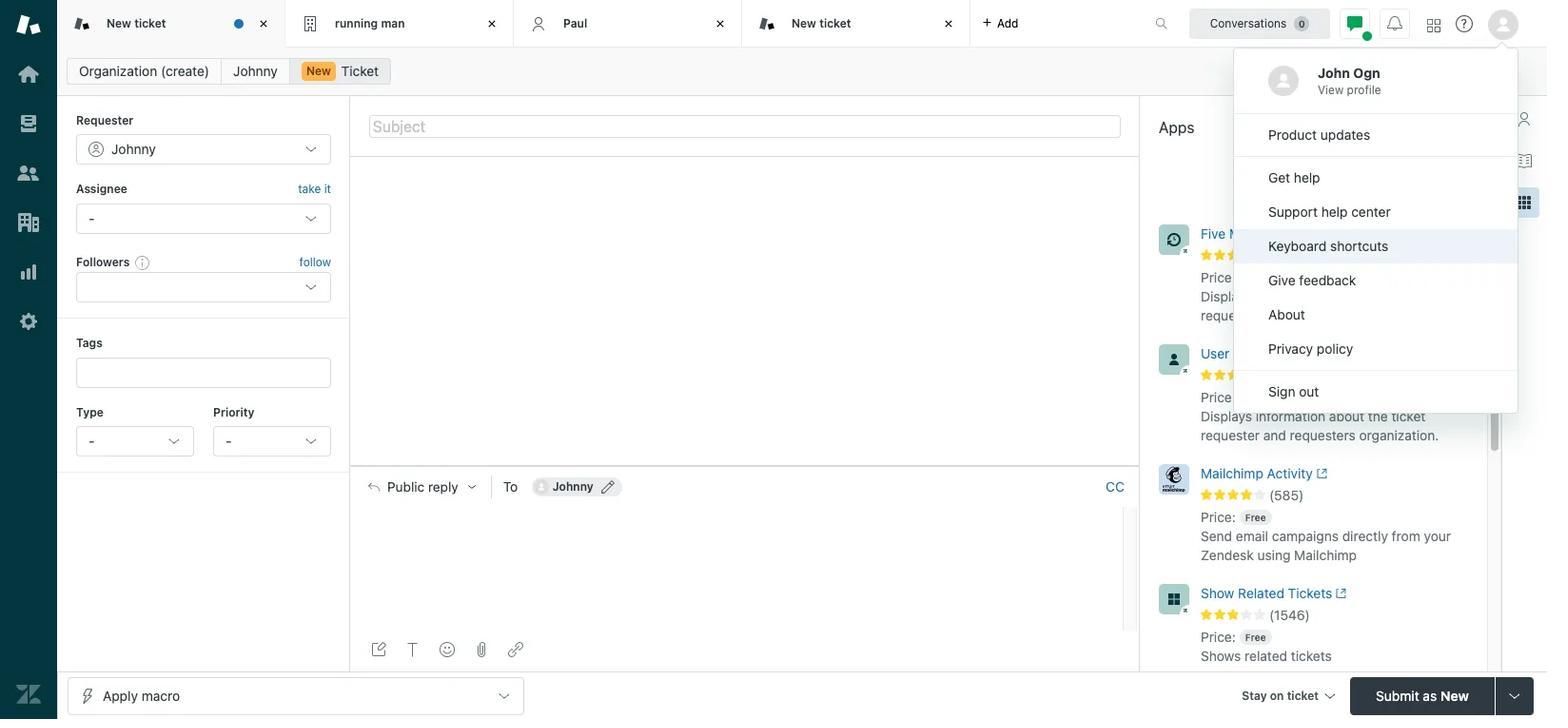 Task type: locate. For each thing, give the bounding box(es) containing it.
free left give
[[1245, 272, 1266, 284]]

0 vertical spatial (opens in a new tab) image
[[1262, 349, 1277, 360]]

public reply button
[[351, 467, 491, 507]]

2 close image from the left
[[711, 14, 730, 33]]

mailchimp
[[1201, 465, 1264, 481], [1294, 547, 1357, 563]]

stay on ticket
[[1242, 688, 1319, 703]]

product
[[1268, 127, 1317, 143]]

help inside get help menu item
[[1294, 169, 1320, 186]]

0 horizontal spatial tickets
[[1291, 648, 1332, 664]]

free inside the price: free display the five most recent tickets the requester has submitted
[[1245, 272, 1266, 284]]

0 horizontal spatial apps
[[1159, 119, 1195, 136]]

help inside support help center menu item
[[1321, 204, 1348, 220]]

free inside the "price: free send email campaigns directly from your zendesk using mailchimp"
[[1245, 512, 1266, 523]]

0 horizontal spatial johnny
[[111, 141, 156, 157]]

follow button
[[299, 254, 331, 271]]

campaigns
[[1272, 528, 1339, 544]]

0 horizontal spatial new ticket
[[107, 16, 166, 30]]

1 horizontal spatial - button
[[213, 426, 331, 457]]

(opens in a new tab) image for data
[[1262, 349, 1277, 360]]

help right to
[[1294, 169, 1320, 186]]

price: inside the "price: free send email campaigns directly from your zendesk using mailchimp"
[[1201, 509, 1236, 525]]

johnny right (create)
[[233, 63, 278, 79]]

type
[[76, 405, 104, 419]]

and
[[1263, 427, 1286, 443]]

price: up send
[[1201, 509, 1236, 525]]

0 vertical spatial johnny
[[233, 63, 278, 79]]

privacy
[[1268, 341, 1313, 357]]

organization (create)
[[79, 63, 209, 79]]

- for type
[[88, 433, 95, 449]]

0 horizontal spatial help
[[1294, 169, 1320, 186]]

1 vertical spatial johnny
[[111, 141, 156, 157]]

close image
[[482, 14, 501, 33], [939, 14, 958, 33]]

- down the assignee
[[88, 210, 95, 226]]

johnny link
[[221, 58, 290, 85]]

1 new ticket from the left
[[107, 16, 166, 30]]

4 stars. 585 reviews. element
[[1201, 487, 1476, 504]]

price: inside price: free displays information about the ticket requester and requesters organization.
[[1201, 389, 1236, 405]]

avatar image
[[1488, 10, 1519, 40], [1268, 66, 1299, 96]]

free
[[1245, 272, 1266, 284], [1245, 392, 1266, 403], [1245, 512, 1266, 523], [1245, 632, 1266, 643]]

you
[[1316, 174, 1339, 190]]

4 free from the top
[[1245, 632, 1266, 643]]

running man tab
[[285, 0, 514, 48]]

1 - button from the left
[[76, 426, 194, 457]]

mailchimp down the and
[[1201, 465, 1264, 481]]

price: free displays information about the ticket requester and requesters organization.
[[1201, 389, 1439, 443]]

4 price: from the top
[[1201, 629, 1236, 645]]

the
[[1249, 288, 1269, 304], [1420, 288, 1440, 304], [1368, 408, 1388, 424]]

help up five most recent link
[[1321, 204, 1348, 220]]

avatar image right get help image
[[1488, 10, 1519, 40]]

about
[[1268, 306, 1305, 323]]

johnny right rocklobster@gmail.com icon
[[553, 479, 593, 493]]

price: up displays
[[1201, 389, 1236, 405]]

price:
[[1201, 269, 1236, 285], [1201, 389, 1236, 405], [1201, 509, 1236, 525], [1201, 629, 1236, 645]]

3 price: from the top
[[1201, 509, 1236, 525]]

free for related
[[1245, 632, 1266, 643]]

2 - button from the left
[[213, 426, 331, 457]]

(opens in a new tab) image for activity
[[1313, 468, 1328, 480]]

(opens in a new tab) image inside show related tickets link
[[1332, 588, 1347, 600]]

0 vertical spatial mailchimp
[[1201, 465, 1264, 481]]

followers
[[76, 255, 130, 269]]

john
[[1318, 65, 1350, 81]]

close image left paul
[[482, 14, 501, 33]]

it
[[324, 182, 331, 196]]

main element
[[0, 0, 57, 719]]

customers image
[[16, 161, 41, 186]]

0 horizontal spatial new ticket tab
[[57, 0, 285, 48]]

1 horizontal spatial apps
[[1240, 174, 1272, 190]]

1 vertical spatial mailchimp
[[1294, 547, 1357, 563]]

help for get
[[1294, 169, 1320, 186]]

1 vertical spatial (opens in a new tab) image
[[1313, 468, 1328, 480]]

0 vertical spatial avatar image
[[1488, 10, 1519, 40]]

- down priority
[[226, 433, 232, 449]]

new ticket up 'organization (create)'
[[107, 16, 166, 30]]

ticket right on
[[1287, 688, 1319, 703]]

0 horizontal spatial the
[[1249, 288, 1269, 304]]

new up the secondary element
[[792, 16, 816, 30]]

price: inside the price: free display the five most recent tickets the requester has submitted
[[1201, 269, 1236, 285]]

new ticket tab up (create)
[[57, 0, 285, 48]]

price: for display
[[1201, 269, 1236, 285]]

zendesk products image
[[1427, 19, 1441, 32]]

2 vertical spatial johnny
[[553, 479, 593, 493]]

1 vertical spatial (opens in a new tab) image
[[1332, 588, 1347, 600]]

johnny down requester
[[111, 141, 156, 157]]

close image for new ticket
[[939, 14, 958, 33]]

1 horizontal spatial close image
[[711, 14, 730, 33]]

(opens in a new tab) image up (11366)
[[1262, 349, 1277, 360]]

johnny inside johnny link
[[233, 63, 278, 79]]

requester down displays
[[1201, 427, 1260, 443]]

five most recent
[[1201, 226, 1307, 242]]

- button down priority
[[213, 426, 331, 457]]

on
[[1270, 688, 1284, 703]]

(opens in a new tab) image
[[1307, 229, 1321, 240], [1332, 588, 1347, 600]]

free left sign
[[1245, 392, 1266, 403]]

your
[[1424, 528, 1451, 544]]

secondary element
[[57, 52, 1547, 90]]

ticket inside 'dropdown button'
[[1287, 688, 1319, 703]]

(585)
[[1269, 487, 1304, 503]]

price: inside price: free shows related tickets
[[1201, 629, 1236, 645]]

ticket
[[134, 16, 166, 30], [819, 16, 851, 30], [1392, 408, 1426, 424], [1287, 688, 1319, 703]]

3 stars. 11366 reviews. element
[[1201, 367, 1476, 384]]

user data
[[1201, 345, 1262, 362]]

recent
[[1264, 226, 1307, 242]]

get
[[1268, 169, 1290, 186]]

as
[[1423, 687, 1437, 704]]

(opens in a new tab) image up '4 stars. 585 reviews.' element
[[1313, 468, 1328, 480]]

about
[[1329, 408, 1365, 424]]

free inside price: free displays information about the ticket requester and requesters organization.
[[1245, 392, 1266, 403]]

(8605)
[[1269, 247, 1312, 264]]

menu
[[1233, 48, 1519, 414]]

0 vertical spatial tickets
[[1376, 288, 1416, 304]]

close image left the add popup button
[[939, 14, 958, 33]]

privacy policy
[[1268, 341, 1353, 357]]

1 horizontal spatial (opens in a new tab) image
[[1332, 588, 1347, 600]]

most
[[1229, 226, 1260, 242]]

new ticket tab
[[57, 0, 285, 48], [742, 0, 971, 48]]

2 requester from the top
[[1201, 427, 1260, 443]]

1 horizontal spatial new ticket
[[792, 16, 851, 30]]

add
[[997, 16, 1019, 30]]

mailchimp down campaigns at the right of page
[[1294, 547, 1357, 563]]

using
[[1257, 547, 1291, 563]]

price: free display the five most recent tickets the requester has submitted
[[1201, 269, 1440, 324]]

2 price: from the top
[[1201, 389, 1236, 405]]

take
[[298, 182, 321, 196]]

tickets inside the price: free display the five most recent tickets the requester has submitted
[[1376, 288, 1416, 304]]

close image up the secondary element
[[711, 14, 730, 33]]

0 horizontal spatial (opens in a new tab) image
[[1262, 349, 1277, 360]]

free up email
[[1245, 512, 1266, 523]]

- button
[[76, 426, 194, 457], [213, 426, 331, 457]]

cc
[[1106, 478, 1125, 494]]

menu containing john ogn
[[1233, 48, 1519, 414]]

1 horizontal spatial johnny
[[233, 63, 278, 79]]

insert emojis image
[[440, 642, 455, 658]]

tickets right recent at the top right of the page
[[1376, 288, 1416, 304]]

out
[[1299, 383, 1319, 400]]

five most recent image
[[1159, 225, 1189, 255]]

apps for apps to get you started
[[1240, 174, 1272, 190]]

free up the related
[[1245, 632, 1266, 643]]

followers element
[[76, 272, 331, 303]]

1 horizontal spatial tickets
[[1376, 288, 1416, 304]]

new ticket for 1st new ticket 'tab' from left
[[107, 16, 166, 30]]

1 vertical spatial tickets
[[1291, 648, 1332, 664]]

stay on ticket button
[[1233, 677, 1343, 718]]

(opens in a new tab) image down 'support help center'
[[1307, 229, 1321, 240]]

0 vertical spatial apps
[[1159, 119, 1195, 136]]

1 free from the top
[[1245, 272, 1266, 284]]

new right as
[[1441, 687, 1469, 704]]

1 horizontal spatial close image
[[939, 14, 958, 33]]

1 horizontal spatial the
[[1368, 408, 1388, 424]]

johnny
[[233, 63, 278, 79], [111, 141, 156, 157], [553, 479, 593, 493]]

keyboard shortcuts
[[1268, 238, 1389, 254]]

center
[[1351, 204, 1391, 220]]

close image for running man
[[482, 14, 501, 33]]

-
[[88, 210, 95, 226], [88, 433, 95, 449], [226, 433, 232, 449]]

(opens in a new tab) image inside five most recent link
[[1307, 229, 1321, 240]]

related
[[1245, 648, 1288, 664]]

new ticket
[[107, 16, 166, 30], [792, 16, 851, 30]]

1 price: from the top
[[1201, 269, 1236, 285]]

organization (create) button
[[67, 58, 222, 85]]

2 new ticket from the left
[[792, 16, 851, 30]]

- down type
[[88, 433, 95, 449]]

information
[[1256, 408, 1326, 424]]

1 close image from the left
[[254, 14, 273, 33]]

1 vertical spatial avatar image
[[1268, 66, 1299, 96]]

new left ticket
[[306, 64, 331, 78]]

new ticket for 1st new ticket 'tab' from right
[[792, 16, 851, 30]]

(opens in a new tab) image
[[1262, 349, 1277, 360], [1313, 468, 1328, 480]]

keyboard
[[1268, 238, 1327, 254]]

0 horizontal spatial - button
[[76, 426, 194, 457]]

price: for displays
[[1201, 389, 1236, 405]]

ticket inside price: free displays information about the ticket requester and requesters organization.
[[1392, 408, 1426, 424]]

3 free from the top
[[1245, 512, 1266, 523]]

0 vertical spatial (opens in a new tab) image
[[1307, 229, 1321, 240]]

(opens in a new tab) image inside mailchimp activity link
[[1313, 468, 1328, 480]]

reply
[[428, 479, 458, 494]]

free for the
[[1245, 272, 1266, 284]]

privacy policy menu item
[[1234, 332, 1518, 366]]

0 vertical spatial help
[[1294, 169, 1320, 186]]

the up "organization."
[[1368, 408, 1388, 424]]

tickets
[[1376, 288, 1416, 304], [1291, 648, 1332, 664]]

related
[[1238, 585, 1285, 601]]

add attachment image
[[474, 642, 489, 658]]

1 vertical spatial requester
[[1201, 427, 1260, 443]]

sign
[[1268, 383, 1296, 400]]

1 horizontal spatial new ticket tab
[[742, 0, 971, 48]]

price: up display
[[1201, 269, 1236, 285]]

tabs tab list
[[57, 0, 1135, 48]]

from
[[1392, 528, 1420, 544]]

running
[[335, 16, 378, 30]]

support help center menu item
[[1234, 195, 1518, 229]]

user data link
[[1201, 344, 1442, 367]]

price: for send
[[1201, 509, 1236, 525]]

displays possible ticket submission types image
[[1507, 688, 1522, 704]]

- button for type
[[76, 426, 194, 457]]

free for email
[[1245, 512, 1266, 523]]

email
[[1236, 528, 1268, 544]]

new ticket tab up the secondary element
[[742, 0, 971, 48]]

the down keyboard shortcuts menu item
[[1420, 288, 1440, 304]]

(opens in a new tab) image inside the user data link
[[1262, 349, 1277, 360]]

submit
[[1376, 687, 1419, 704]]

price: up shows
[[1201, 629, 1236, 645]]

johnny inside requester element
[[111, 141, 156, 157]]

0 horizontal spatial close image
[[254, 14, 273, 33]]

sign out
[[1268, 383, 1319, 400]]

ticket up "organization."
[[1392, 408, 1426, 424]]

1 close image from the left
[[482, 14, 501, 33]]

user
[[1201, 345, 1230, 362]]

data
[[1233, 345, 1262, 362]]

2 horizontal spatial johnny
[[553, 479, 593, 493]]

minimize composer image
[[737, 458, 753, 473]]

2 close image from the left
[[939, 14, 958, 33]]

2 horizontal spatial the
[[1420, 288, 1440, 304]]

requester
[[1201, 307, 1260, 324], [1201, 427, 1260, 443]]

tickets right the related
[[1291, 648, 1332, 664]]

free inside price: free shows related tickets
[[1245, 632, 1266, 643]]

2 free from the top
[[1245, 392, 1266, 403]]

3 stars. 8605 reviews. element
[[1201, 247, 1476, 265]]

new
[[107, 16, 131, 30], [792, 16, 816, 30], [306, 64, 331, 78], [1441, 687, 1469, 704]]

man
[[381, 16, 405, 30]]

organizations image
[[16, 210, 41, 235]]

1 horizontal spatial (opens in a new tab) image
[[1313, 468, 1328, 480]]

avatar image left view
[[1268, 66, 1299, 96]]

0 vertical spatial requester
[[1201, 307, 1260, 324]]

0 horizontal spatial close image
[[482, 14, 501, 33]]

close image inside running man tab
[[482, 14, 501, 33]]

profile
[[1347, 83, 1381, 97]]

1 new ticket tab from the left
[[57, 0, 285, 48]]

the up has
[[1249, 288, 1269, 304]]

1 horizontal spatial avatar image
[[1488, 10, 1519, 40]]

conversations button
[[1189, 8, 1330, 39]]

mailchimp inside the "price: free send email campaigns directly from your zendesk using mailchimp"
[[1294, 547, 1357, 563]]

1 horizontal spatial help
[[1321, 204, 1348, 220]]

close image up johnny link
[[254, 14, 273, 33]]

0 horizontal spatial (opens in a new tab) image
[[1307, 229, 1321, 240]]

ticket up 'organization (create)'
[[134, 16, 166, 30]]

1 horizontal spatial mailchimp
[[1294, 547, 1357, 563]]

five most recent link
[[1201, 225, 1442, 247]]

recent
[[1333, 288, 1372, 304]]

rocklobster@gmail.com image
[[534, 479, 549, 494]]

1 requester from the top
[[1201, 307, 1260, 324]]

new ticket up the secondary element
[[792, 16, 851, 30]]

1 vertical spatial apps
[[1240, 174, 1272, 190]]

requester down display
[[1201, 307, 1260, 324]]

- button down type
[[76, 426, 194, 457]]

1 vertical spatial help
[[1321, 204, 1348, 220]]

button displays agent's chat status as online. image
[[1347, 16, 1363, 31]]

close image
[[254, 14, 273, 33], [711, 14, 730, 33]]

(opens in a new tab) image up "3 stars. 1546 reviews." element
[[1332, 588, 1347, 600]]

feedback
[[1299, 272, 1356, 288]]

views image
[[16, 111, 41, 136]]



Task type: describe. For each thing, give the bounding box(es) containing it.
give feedback menu item
[[1234, 264, 1518, 298]]

ticket
[[341, 63, 379, 79]]

paul tab
[[514, 0, 742, 48]]

apps for apps
[[1159, 119, 1195, 136]]

cc button
[[1106, 478, 1125, 495]]

send
[[1201, 528, 1232, 544]]

apply macro
[[103, 687, 180, 704]]

ogn
[[1353, 65, 1381, 81]]

apps to get you started
[[1240, 174, 1388, 190]]

display
[[1201, 288, 1246, 304]]

johnny for to
[[553, 479, 593, 493]]

activity
[[1267, 465, 1313, 481]]

close image inside paul tab
[[711, 14, 730, 33]]

- button for priority
[[213, 426, 331, 457]]

notifications image
[[1387, 16, 1403, 31]]

0 horizontal spatial avatar image
[[1268, 66, 1299, 96]]

show related tickets link
[[1201, 584, 1442, 607]]

give feedback
[[1268, 272, 1356, 288]]

john ogn view profile
[[1318, 65, 1381, 97]]

stay
[[1242, 688, 1267, 703]]

(1546)
[[1269, 607, 1310, 623]]

requester element
[[76, 135, 331, 165]]

most
[[1298, 288, 1329, 304]]

get started image
[[16, 62, 41, 87]]

get help menu item
[[1234, 161, 1518, 195]]

0 horizontal spatial mailchimp
[[1201, 465, 1264, 481]]

user data image
[[1159, 344, 1189, 375]]

updates
[[1321, 127, 1370, 143]]

organization
[[79, 63, 157, 79]]

(opens in a new tab) image for tickets
[[1332, 588, 1347, 600]]

edit user image
[[601, 480, 614, 493]]

reporting image
[[16, 260, 41, 285]]

get help image
[[1456, 15, 1473, 32]]

priority
[[213, 405, 254, 419]]

to
[[503, 478, 518, 494]]

shortcuts
[[1330, 238, 1389, 254]]

the inside price: free displays information about the ticket requester and requesters organization.
[[1368, 408, 1388, 424]]

requester inside price: free displays information about the ticket requester and requesters organization.
[[1201, 427, 1260, 443]]

submitted
[[1289, 307, 1351, 324]]

add button
[[971, 0, 1030, 47]]

macro
[[141, 687, 180, 704]]

support help center
[[1268, 204, 1391, 220]]

new inside the secondary element
[[306, 64, 331, 78]]

five
[[1273, 288, 1295, 304]]

- inside assignee element
[[88, 210, 95, 226]]

mailchimp activity image
[[1159, 464, 1189, 495]]

requester
[[76, 113, 134, 128]]

keyboard shortcuts menu item
[[1234, 229, 1518, 264]]

help for support
[[1321, 204, 1348, 220]]

assignee element
[[76, 203, 331, 234]]

product updates menu item
[[1234, 118, 1518, 152]]

follow
[[299, 255, 331, 269]]

support
[[1268, 204, 1318, 220]]

- for priority
[[226, 433, 232, 449]]

2 new ticket tab from the left
[[742, 0, 971, 48]]

price: free send email campaigns directly from your zendesk using mailchimp
[[1201, 509, 1451, 563]]

free for information
[[1245, 392, 1266, 403]]

tags element
[[76, 357, 331, 388]]

requester inside the price: free display the five most recent tickets the requester has submitted
[[1201, 307, 1260, 324]]

draft mode image
[[371, 642, 386, 658]]

knowledge image
[[1517, 153, 1532, 168]]

requesters
[[1290, 427, 1356, 443]]

has
[[1263, 307, 1285, 324]]

johnny for requester
[[111, 141, 156, 157]]

zendesk support image
[[16, 12, 41, 37]]

info on adding followers image
[[135, 255, 151, 270]]

(11366)
[[1269, 367, 1316, 383]]

price: for shows
[[1201, 629, 1236, 645]]

Subject field
[[369, 115, 1121, 137]]

get
[[1292, 174, 1312, 190]]

add link (cmd k) image
[[508, 642, 523, 658]]

to
[[1276, 174, 1288, 190]]

paul
[[563, 16, 587, 30]]

policy
[[1317, 341, 1353, 357]]

zendesk
[[1201, 547, 1254, 563]]

(create)
[[161, 63, 209, 79]]

product updates
[[1268, 127, 1370, 143]]

mailchimp activity link
[[1201, 464, 1442, 487]]

show
[[1201, 585, 1235, 601]]

3 stars. 1546 reviews. element
[[1201, 607, 1476, 624]]

ticket up the secondary element
[[819, 16, 851, 30]]

(opens in a new tab) image for recent
[[1307, 229, 1321, 240]]

customer context image
[[1517, 111, 1532, 127]]

give
[[1268, 272, 1296, 288]]

show related tickets
[[1201, 585, 1332, 601]]

apply
[[103, 687, 138, 704]]

get help
[[1268, 169, 1320, 186]]

displays
[[1201, 408, 1252, 424]]

tags
[[76, 336, 103, 350]]

conversations
[[1210, 16, 1287, 30]]

public reply
[[387, 479, 458, 494]]

about menu item
[[1234, 298, 1518, 332]]

organization.
[[1359, 427, 1439, 443]]

admin image
[[16, 309, 41, 334]]

shows
[[1201, 648, 1241, 664]]

tickets
[[1288, 585, 1332, 601]]

five
[[1201, 226, 1226, 242]]

apps image
[[1517, 195, 1532, 210]]

zendesk image
[[16, 682, 41, 707]]

new up organization
[[107, 16, 131, 30]]

submit as new
[[1376, 687, 1469, 704]]

take it button
[[298, 180, 331, 200]]

directly
[[1342, 528, 1388, 544]]

tickets inside price: free shows related tickets
[[1291, 648, 1332, 664]]

close image inside new ticket 'tab'
[[254, 14, 273, 33]]

format text image
[[405, 642, 421, 658]]

running man
[[335, 16, 405, 30]]

sign out menu item
[[1234, 375, 1518, 409]]

show related tickets image
[[1159, 584, 1189, 615]]

view
[[1318, 83, 1344, 97]]

public
[[387, 479, 425, 494]]



Task type: vqa. For each thing, say whether or not it's contained in the screenshot.


